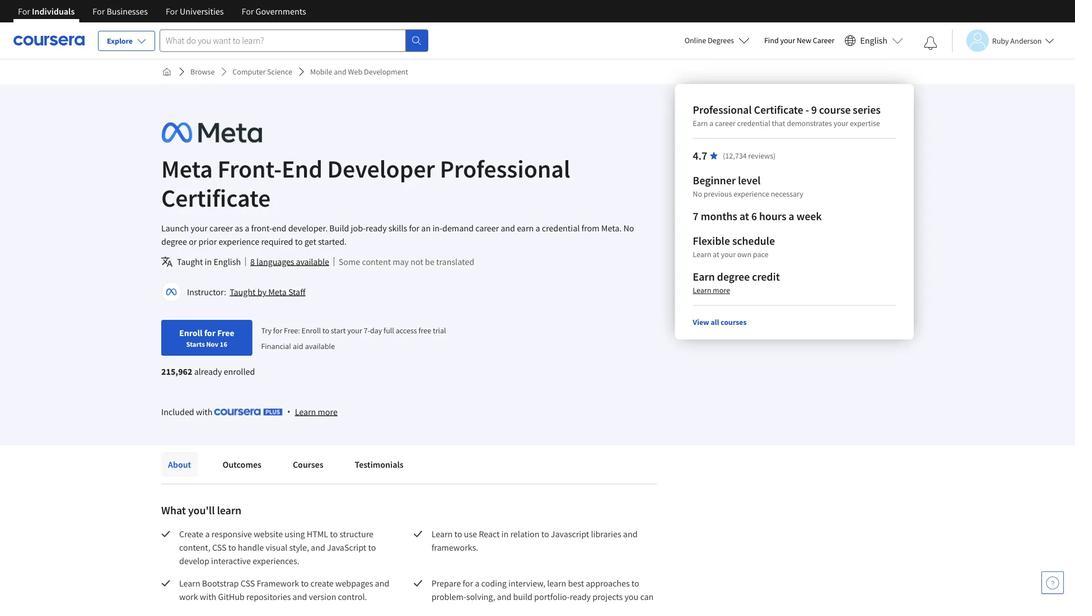 Task type: describe. For each thing, give the bounding box(es) containing it.
learn inside • learn more
[[295, 406, 316, 417]]

meta image
[[161, 120, 262, 145]]

front-
[[251, 222, 272, 234]]

to left use
[[455, 528, 462, 540]]

best
[[568, 578, 584, 589]]

courses
[[721, 317, 747, 327]]

free
[[217, 327, 234, 338]]

view all courses link
[[693, 317, 747, 327]]

financial
[[261, 341, 291, 351]]

launch
[[161, 222, 189, 234]]

available inside try for free: enroll to start your 7-day full access free trial financial aid available
[[305, 341, 335, 351]]

earn degree credit learn more
[[693, 270, 780, 295]]

content
[[362, 256, 391, 267]]

ready inside launch your career as a front-end developer. build job-ready skills for an in-demand career and earn a credential from meta. no degree or prior experience required to get started.
[[366, 222, 387, 234]]

ruby
[[993, 36, 1009, 46]]

github
[[218, 591, 245, 602]]

for for try for free: enroll to start your 7-day full access free trial financial aid available
[[273, 325, 283, 335]]

individuals
[[32, 6, 75, 17]]

for for enroll for free starts nov 16
[[204, 327, 216, 338]]

content,
[[179, 542, 211, 553]]

credential inside launch your career as a front-end developer. build job-ready skills for an in-demand career and earn a credential from meta. no degree or prior experience required to get started.
[[542, 222, 580, 234]]

4.7
[[693, 149, 708, 163]]

to right relation
[[542, 528, 549, 540]]

to right "html"
[[330, 528, 338, 540]]

1 horizontal spatial taught
[[230, 286, 256, 297]]

beginner level no previous experience necessary
[[693, 173, 804, 199]]

english inside 'button'
[[861, 35, 888, 46]]

certificate inside "meta front-end developer professional certificate"
[[161, 182, 271, 213]]

experience inside beginner level no previous experience necessary
[[734, 189, 770, 199]]

javascript
[[327, 542, 367, 553]]

for for governments
[[242, 6, 254, 17]]

enroll inside try for free: enroll to start your 7-day full access free trial financial aid available
[[302, 325, 321, 335]]

end
[[272, 222, 287, 234]]

to down responsive
[[228, 542, 236, 553]]

css inside create a responsive website using html to structure content, css to handle visual style, and javascript to develop interactive experiences.
[[212, 542, 227, 553]]

beginner
[[693, 173, 736, 187]]

0 vertical spatial taught
[[177, 256, 203, 267]]

try
[[261, 325, 272, 335]]

hours
[[760, 209, 787, 223]]

use
[[464, 528, 477, 540]]

interactive
[[211, 555, 251, 566]]

months
[[701, 209, 738, 223]]

prepare for a coding interview, learn best approaches to problem-solving, and build portfolio-ready projects you can share during job interviews.
[[432, 578, 656, 605]]

explore
[[107, 36, 133, 46]]

215,962 already enrolled
[[161, 366, 255, 377]]

repositories
[[246, 591, 291, 602]]

learn inside "learn bootstrap css framework to create webpages and work with github repositories and version control."
[[179, 578, 200, 589]]

outcomes
[[223, 459, 262, 470]]

1 horizontal spatial at
[[740, 209, 749, 223]]

find
[[765, 35, 779, 45]]

browse
[[190, 67, 215, 77]]

and right webpages
[[375, 578, 390, 589]]

credential inside professional certificate - 9 course series earn a career credential that demonstrates your expertise
[[738, 118, 771, 128]]

end
[[282, 153, 323, 184]]

interview,
[[509, 578, 546, 589]]

access
[[396, 325, 417, 335]]

learn inside prepare for a coding interview, learn best approaches to problem-solving, and build portfolio-ready projects you can share during job interviews.
[[547, 578, 567, 589]]

16
[[220, 339, 227, 348]]

a inside prepare for a coding interview, learn best approaches to problem-solving, and build portfolio-ready projects you can share during job interviews.
[[475, 578, 480, 589]]

1 horizontal spatial career
[[476, 222, 499, 234]]

trial
[[433, 325, 446, 335]]

started.
[[318, 236, 347, 247]]

developer
[[327, 153, 435, 184]]

•
[[287, 406, 291, 418]]

learn to use react in relation to javascript libraries and frameworks.
[[432, 528, 640, 553]]

to inside try for free: enroll to start your 7-day full access free trial financial aid available
[[323, 325, 329, 335]]

and inside "learn to use react in relation to javascript libraries and frameworks."
[[623, 528, 638, 540]]

webpages
[[336, 578, 373, 589]]

to down the structure
[[368, 542, 376, 553]]

0 horizontal spatial career
[[210, 222, 233, 234]]

home image
[[162, 67, 171, 76]]

your right find
[[781, 35, 796, 45]]

computer
[[233, 67, 266, 77]]

start
[[331, 325, 346, 335]]

show notifications image
[[924, 36, 938, 50]]

more inside • learn more
[[318, 406, 338, 417]]

6
[[752, 209, 757, 223]]

expertise
[[850, 118, 880, 128]]

8 languages available
[[250, 256, 329, 267]]

english button
[[841, 22, 908, 59]]

course
[[820, 103, 851, 117]]

learn bootstrap css framework to create webpages and work with github repositories and version control.
[[179, 578, 391, 602]]

no inside launch your career as a front-end developer. build job-ready skills for an in-demand career and earn a credential from meta. no degree or prior experience required to get started.
[[624, 222, 634, 234]]

computer science
[[233, 67, 292, 77]]

be
[[425, 256, 435, 267]]

learn more link for degree
[[693, 285, 731, 295]]

to inside "learn bootstrap css framework to create webpages and work with github repositories and version control."
[[301, 578, 309, 589]]

7
[[693, 209, 699, 223]]

solving,
[[467, 591, 495, 602]]

governments
[[256, 6, 306, 17]]

instructor: taught by meta staff
[[187, 286, 306, 297]]

relation
[[511, 528, 540, 540]]

create a responsive website using html to structure content, css to handle visual style, and javascript to develop interactive experiences.
[[179, 528, 378, 566]]

instructor:
[[187, 286, 226, 297]]

meta inside "meta front-end developer professional certificate"
[[161, 153, 213, 184]]

experiences.
[[253, 555, 300, 566]]

prior
[[199, 236, 217, 247]]

handle
[[238, 542, 264, 553]]

projects
[[593, 591, 623, 602]]

nov
[[206, 339, 219, 348]]

build
[[330, 222, 349, 234]]

for inside launch your career as a front-end developer. build job-ready skills for an in-demand career and earn a credential from meta. no degree or prior experience required to get started.
[[409, 222, 420, 234]]

browse link
[[186, 62, 219, 82]]

testimonials
[[355, 459, 404, 470]]

your inside flexible schedule learn at your own pace
[[721, 249, 736, 259]]

for businesses
[[93, 6, 148, 17]]

(12,734
[[723, 151, 747, 161]]

and inside 'link'
[[334, 67, 347, 77]]

flexible schedule learn at your own pace
[[693, 234, 775, 259]]

-
[[806, 103, 809, 117]]

web
[[348, 67, 363, 77]]

taught in english
[[177, 256, 241, 267]]

learn more link for learn
[[295, 405, 338, 418]]

not
[[411, 256, 423, 267]]

online
[[685, 35, 707, 45]]

degree inside earn degree credit learn more
[[717, 270, 750, 284]]

approaches
[[586, 578, 630, 589]]

share
[[432, 604, 452, 605]]

job-
[[351, 222, 366, 234]]

coursera plus image
[[214, 409, 283, 415]]

demonstrates
[[787, 118, 832, 128]]

learn inside earn degree credit learn more
[[693, 285, 712, 295]]

version
[[309, 591, 336, 602]]

already
[[194, 366, 222, 377]]



Task type: vqa. For each thing, say whether or not it's contained in the screenshot.
Take the first step toward your new career Get professional-level training and earn a credential recognized by leading companies.
no



Task type: locate. For each thing, give the bounding box(es) containing it.
1 vertical spatial ready
[[570, 591, 591, 602]]

1 vertical spatial learn
[[547, 578, 567, 589]]

1 vertical spatial with
[[200, 591, 216, 602]]

ready left skills on the left top
[[366, 222, 387, 234]]

learn up frameworks.
[[432, 528, 453, 540]]

learn
[[217, 503, 242, 517], [547, 578, 567, 589]]

may
[[393, 256, 409, 267]]

0 vertical spatial professional
[[693, 103, 752, 117]]

learn more link up all
[[693, 285, 731, 295]]

0 horizontal spatial enroll
[[179, 327, 203, 338]]

necessary
[[771, 189, 804, 199]]

enroll right the free:
[[302, 325, 321, 335]]

career left "as"
[[210, 222, 233, 234]]

with down bootstrap
[[200, 591, 216, 602]]

1 horizontal spatial meta
[[268, 286, 287, 297]]

degree inside launch your career as a front-end developer. build job-ready skills for an in-demand career and earn a credential from meta. no degree or prior experience required to get started.
[[161, 236, 187, 247]]

0 horizontal spatial certificate
[[161, 182, 271, 213]]

enroll for free starts nov 16
[[179, 327, 234, 348]]

create
[[311, 578, 334, 589]]

1 horizontal spatial english
[[861, 35, 888, 46]]

0 horizontal spatial more
[[318, 406, 338, 417]]

taught left by
[[230, 286, 256, 297]]

enroll inside enroll for free starts nov 16
[[179, 327, 203, 338]]

0 horizontal spatial learn more link
[[295, 405, 338, 418]]

responsive
[[212, 528, 252, 540]]

translated
[[436, 256, 475, 267]]

1 horizontal spatial css
[[241, 578, 255, 589]]

0 horizontal spatial at
[[713, 249, 720, 259]]

available right aid
[[305, 341, 335, 351]]

professional inside "meta front-end developer professional certificate"
[[440, 153, 571, 184]]

website
[[254, 528, 283, 540]]

1 horizontal spatial credential
[[738, 118, 771, 128]]

0 vertical spatial no
[[693, 189, 703, 199]]

job
[[481, 604, 493, 605]]

and down "html"
[[311, 542, 325, 553]]

available inside button
[[296, 256, 329, 267]]

your inside professional certificate - 9 course series earn a career credential that demonstrates your expertise
[[834, 118, 849, 128]]

in down prior
[[205, 256, 212, 267]]

0 horizontal spatial professional
[[440, 153, 571, 184]]

1 horizontal spatial more
[[713, 285, 731, 295]]

reviews)
[[749, 151, 776, 161]]

to left create
[[301, 578, 309, 589]]

1 horizontal spatial learn more link
[[693, 285, 731, 295]]

by
[[258, 286, 267, 297]]

certificate inside professional certificate - 9 course series earn a career credential that demonstrates your expertise
[[754, 103, 804, 117]]

more
[[713, 285, 731, 295], [318, 406, 338, 417]]

2 for from the left
[[93, 6, 105, 17]]

1 vertical spatial in
[[502, 528, 509, 540]]

meta right by
[[268, 286, 287, 297]]

0 vertical spatial at
[[740, 209, 749, 223]]

css inside "learn bootstrap css framework to create webpages and work with github repositories and version control."
[[241, 578, 255, 589]]

1 vertical spatial experience
[[219, 236, 260, 247]]

learn up portfolio-
[[547, 578, 567, 589]]

1 vertical spatial at
[[713, 249, 720, 259]]

0 vertical spatial ready
[[366, 222, 387, 234]]

0 horizontal spatial learn
[[217, 503, 242, 517]]

computer science link
[[228, 62, 297, 82]]

ruby anderson button
[[952, 29, 1055, 52]]

bootstrap
[[202, 578, 239, 589]]

more inside earn degree credit learn more
[[713, 285, 731, 295]]

what you'll learn
[[161, 503, 242, 517]]

degree down launch
[[161, 236, 187, 247]]

developer.
[[288, 222, 328, 234]]

0 horizontal spatial experience
[[219, 236, 260, 247]]

4 for from the left
[[242, 6, 254, 17]]

1 vertical spatial taught
[[230, 286, 256, 297]]

courses link
[[286, 452, 330, 477]]

with right "included"
[[196, 406, 213, 417]]

a
[[710, 118, 714, 128], [789, 209, 795, 223], [245, 222, 249, 234], [536, 222, 540, 234], [205, 528, 210, 540], [475, 578, 480, 589]]

0 vertical spatial earn
[[693, 118, 708, 128]]

a inside professional certificate - 9 course series earn a career credential that demonstrates your expertise
[[710, 118, 714, 128]]

earn inside professional certificate - 9 course series earn a career credential that demonstrates your expertise
[[693, 118, 708, 128]]

certificate up "as"
[[161, 182, 271, 213]]

free:
[[284, 325, 300, 335]]

credential left from
[[542, 222, 580, 234]]

no right the meta.
[[624, 222, 634, 234]]

online degrees
[[685, 35, 734, 45]]

2 horizontal spatial career
[[715, 118, 736, 128]]

1 horizontal spatial ready
[[570, 591, 591, 602]]

previous
[[704, 189, 732, 199]]

your left '7-'
[[347, 325, 362, 335]]

0 horizontal spatial css
[[212, 542, 227, 553]]

learn right •
[[295, 406, 316, 417]]

free
[[419, 325, 431, 335]]

no
[[693, 189, 703, 199], [624, 222, 634, 234]]

0 horizontal spatial no
[[624, 222, 634, 234]]

mobile and web development link
[[306, 62, 413, 82]]

to inside launch your career as a front-end developer. build job-ready skills for an in-demand career and earn a credential from meta. no degree or prior experience required to get started.
[[295, 236, 303, 247]]

using
[[285, 528, 305, 540]]

0 horizontal spatial meta
[[161, 153, 213, 184]]

1 horizontal spatial no
[[693, 189, 703, 199]]

0 vertical spatial english
[[861, 35, 888, 46]]

meta.
[[602, 222, 622, 234]]

for
[[409, 222, 420, 234], [273, 325, 283, 335], [204, 327, 216, 338], [463, 578, 473, 589]]

• learn more
[[287, 406, 338, 418]]

and inside prepare for a coding interview, learn best approaches to problem-solving, and build portfolio-ready projects you can share during job interviews.
[[497, 591, 512, 602]]

and right libraries
[[623, 528, 638, 540]]

at inside flexible schedule learn at your own pace
[[713, 249, 720, 259]]

1 vertical spatial meta
[[268, 286, 287, 297]]

starts
[[186, 339, 205, 348]]

businesses
[[107, 6, 148, 17]]

day
[[370, 325, 382, 335]]

certificate up that
[[754, 103, 804, 117]]

available down get
[[296, 256, 329, 267]]

What do you want to learn? text field
[[160, 29, 406, 52]]

your left own
[[721, 249, 736, 259]]

for for businesses
[[93, 6, 105, 17]]

for left "governments" at the top of the page
[[242, 6, 254, 17]]

for right try
[[273, 325, 283, 335]]

at left 6
[[740, 209, 749, 223]]

experience down "as"
[[219, 236, 260, 247]]

find your new career
[[765, 35, 835, 45]]

to left start
[[323, 325, 329, 335]]

0 vertical spatial experience
[[734, 189, 770, 199]]

for left an
[[409, 222, 420, 234]]

learn down flexible
[[693, 249, 712, 259]]

science
[[267, 67, 292, 77]]

demand
[[443, 222, 474, 234]]

front-
[[218, 153, 282, 184]]

learn more link right •
[[295, 405, 338, 418]]

earn up 4.7
[[693, 118, 708, 128]]

0 vertical spatial degree
[[161, 236, 187, 247]]

portfolio-
[[535, 591, 570, 602]]

more right •
[[318, 406, 338, 417]]

to up you
[[632, 578, 640, 589]]

english
[[861, 35, 888, 46], [214, 256, 241, 267]]

for inside enroll for free starts nov 16
[[204, 327, 216, 338]]

required
[[261, 236, 293, 247]]

learn more link
[[693, 285, 731, 295], [295, 405, 338, 418]]

career
[[813, 35, 835, 45]]

for for individuals
[[18, 6, 30, 17]]

and inside create a responsive website using html to structure content, css to handle visual style, and javascript to develop interactive experiences.
[[311, 542, 325, 553]]

experience inside launch your career as a front-end developer. build job-ready skills for an in-demand career and earn a credential from meta. no degree or prior experience required to get started.
[[219, 236, 260, 247]]

for left individuals
[[18, 6, 30, 17]]

for up nov
[[204, 327, 216, 338]]

8
[[250, 256, 255, 267]]

1 vertical spatial credential
[[542, 222, 580, 234]]

javascript
[[551, 528, 589, 540]]

0 horizontal spatial credential
[[542, 222, 580, 234]]

earn inside earn degree credit learn more
[[693, 270, 715, 284]]

professional inside professional certificate - 9 course series earn a career credential that demonstrates your expertise
[[693, 103, 752, 117]]

problem-
[[432, 591, 467, 602]]

week
[[797, 209, 822, 223]]

career up (12,734
[[715, 118, 736, 128]]

0 vertical spatial in
[[205, 256, 212, 267]]

structure
[[340, 528, 374, 540]]

1 vertical spatial more
[[318, 406, 338, 417]]

for for prepare for a coding interview, learn best approaches to problem-solving, and build portfolio-ready projects you can share during job interviews.
[[463, 578, 473, 589]]

interviews.
[[494, 604, 535, 605]]

taught down or
[[177, 256, 203, 267]]

learn up view
[[693, 285, 712, 295]]

2 earn from the top
[[693, 270, 715, 284]]

css up github
[[241, 578, 255, 589]]

english right career on the top of page
[[861, 35, 888, 46]]

mobile and web development
[[310, 67, 408, 77]]

for left 'universities'
[[166, 6, 178, 17]]

1 vertical spatial degree
[[717, 270, 750, 284]]

no left "previous"
[[693, 189, 703, 199]]

0 vertical spatial learn
[[217, 503, 242, 517]]

1 vertical spatial no
[[624, 222, 634, 234]]

0 vertical spatial css
[[212, 542, 227, 553]]

control.
[[338, 591, 367, 602]]

html
[[307, 528, 328, 540]]

your down course
[[834, 118, 849, 128]]

launch your career as a front-end developer. build job-ready skills for an in-demand career and earn a credential from meta. no degree or prior experience required to get started.
[[161, 222, 634, 247]]

courses
[[293, 459, 324, 470]]

for left the businesses at the left top of page
[[93, 6, 105, 17]]

credential
[[738, 118, 771, 128], [542, 222, 580, 234]]

try for free: enroll to start your 7-day full access free trial financial aid available
[[261, 325, 446, 351]]

in inside "learn to use react in relation to javascript libraries and frameworks."
[[502, 528, 509, 540]]

1 horizontal spatial degree
[[717, 270, 750, 284]]

None search field
[[160, 29, 429, 52]]

ready down the best
[[570, 591, 591, 602]]

development
[[364, 67, 408, 77]]

experience down level
[[734, 189, 770, 199]]

react
[[479, 528, 500, 540]]

at down flexible
[[713, 249, 720, 259]]

and up interviews.
[[497, 591, 512, 602]]

0 vertical spatial credential
[[738, 118, 771, 128]]

to inside prepare for a coding interview, learn best approaches to problem-solving, and build portfolio-ready projects you can share during job interviews.
[[632, 578, 640, 589]]

help center image
[[1047, 576, 1060, 589]]

0 vertical spatial available
[[296, 256, 329, 267]]

learn inside "learn to use react in relation to javascript libraries and frameworks."
[[432, 528, 453, 540]]

0 horizontal spatial in
[[205, 256, 212, 267]]

coursera image
[[13, 32, 85, 49]]

ready inside prepare for a coding interview, learn best approaches to problem-solving, and build portfolio-ready projects you can share during job interviews.
[[570, 591, 591, 602]]

7-
[[364, 325, 370, 335]]

your inside try for free: enroll to start your 7-day full access free trial financial aid available
[[347, 325, 362, 335]]

0 vertical spatial certificate
[[754, 103, 804, 117]]

staff
[[288, 286, 306, 297]]

1 vertical spatial earn
[[693, 270, 715, 284]]

for up solving, on the left of the page
[[463, 578, 473, 589]]

your
[[781, 35, 796, 45], [834, 118, 849, 128], [191, 222, 208, 234], [721, 249, 736, 259], [347, 325, 362, 335]]

career right demand
[[476, 222, 499, 234]]

some
[[339, 256, 360, 267]]

schedule
[[733, 234, 775, 248]]

learn up the work
[[179, 578, 200, 589]]

and left web
[[334, 67, 347, 77]]

for individuals
[[18, 6, 75, 17]]

1 vertical spatial certificate
[[161, 182, 271, 213]]

3 for from the left
[[166, 6, 178, 17]]

1 horizontal spatial experience
[[734, 189, 770, 199]]

your inside launch your career as a front-end developer. build job-ready skills for an in-demand career and earn a credential from meta. no degree or prior experience required to get started.
[[191, 222, 208, 234]]

0 horizontal spatial degree
[[161, 236, 187, 247]]

for inside try for free: enroll to start your 7-day full access free trial financial aid available
[[273, 325, 283, 335]]

1 earn from the top
[[693, 118, 708, 128]]

css up interactive
[[212, 542, 227, 553]]

pace
[[753, 249, 769, 259]]

english left 8
[[214, 256, 241, 267]]

testimonials link
[[348, 452, 411, 477]]

0 vertical spatial with
[[196, 406, 213, 417]]

1 horizontal spatial learn
[[547, 578, 567, 589]]

taught by meta staff image
[[163, 283, 180, 300]]

learn inside flexible schedule learn at your own pace
[[693, 249, 712, 259]]

1 vertical spatial professional
[[440, 153, 571, 184]]

credential left that
[[738, 118, 771, 128]]

0 horizontal spatial taught
[[177, 256, 203, 267]]

0 vertical spatial learn more link
[[693, 285, 731, 295]]

for for universities
[[166, 6, 178, 17]]

new
[[797, 35, 812, 45]]

languages
[[257, 256, 294, 267]]

can
[[641, 591, 654, 602]]

for inside prepare for a coding interview, learn best approaches to problem-solving, and build portfolio-ready projects you can share during job interviews.
[[463, 578, 473, 589]]

view all courses
[[693, 317, 747, 327]]

and left the earn
[[501, 222, 515, 234]]

professional certificate - 9 course series earn a career credential that demonstrates your expertise
[[693, 103, 881, 128]]

learn up responsive
[[217, 503, 242, 517]]

your up or
[[191, 222, 208, 234]]

1 vertical spatial css
[[241, 578, 255, 589]]

meta down meta image
[[161, 153, 213, 184]]

1 horizontal spatial enroll
[[302, 325, 321, 335]]

included with
[[161, 406, 214, 417]]

1 vertical spatial english
[[214, 256, 241, 267]]

taught by meta staff link
[[230, 286, 306, 297]]

banner navigation
[[9, 0, 315, 22]]

anderson
[[1011, 36, 1042, 46]]

career inside professional certificate - 9 course series earn a career credential that demonstrates your expertise
[[715, 118, 736, 128]]

0 horizontal spatial ready
[[366, 222, 387, 234]]

universities
[[180, 6, 224, 17]]

aid
[[293, 341, 303, 351]]

and left version
[[293, 591, 307, 602]]

a inside create a responsive website using html to structure content, css to handle visual style, and javascript to develop interactive experiences.
[[205, 528, 210, 540]]

more up the "view all courses"
[[713, 285, 731, 295]]

1 horizontal spatial professional
[[693, 103, 752, 117]]

no inside beginner level no previous experience necessary
[[693, 189, 703, 199]]

degree down own
[[717, 270, 750, 284]]

0 horizontal spatial english
[[214, 256, 241, 267]]

0 vertical spatial more
[[713, 285, 731, 295]]

1 vertical spatial available
[[305, 341, 335, 351]]

in right react
[[502, 528, 509, 540]]

1 vertical spatial learn more link
[[295, 405, 338, 418]]

online degrees button
[[676, 28, 759, 53]]

1 horizontal spatial certificate
[[754, 103, 804, 117]]

earn down flexible
[[693, 270, 715, 284]]

1 for from the left
[[18, 6, 30, 17]]

and inside launch your career as a front-end developer. build job-ready skills for an in-demand career and earn a credential from meta. no degree or prior experience required to get started.
[[501, 222, 515, 234]]

1 horizontal spatial in
[[502, 528, 509, 540]]

0 vertical spatial meta
[[161, 153, 213, 184]]

to left get
[[295, 236, 303, 247]]

meta front-end developer professional certificate
[[161, 153, 571, 213]]

enroll up starts
[[179, 327, 203, 338]]

with inside "learn bootstrap css framework to create webpages and work with github repositories and version control."
[[200, 591, 216, 602]]

enrolled
[[224, 366, 255, 377]]



